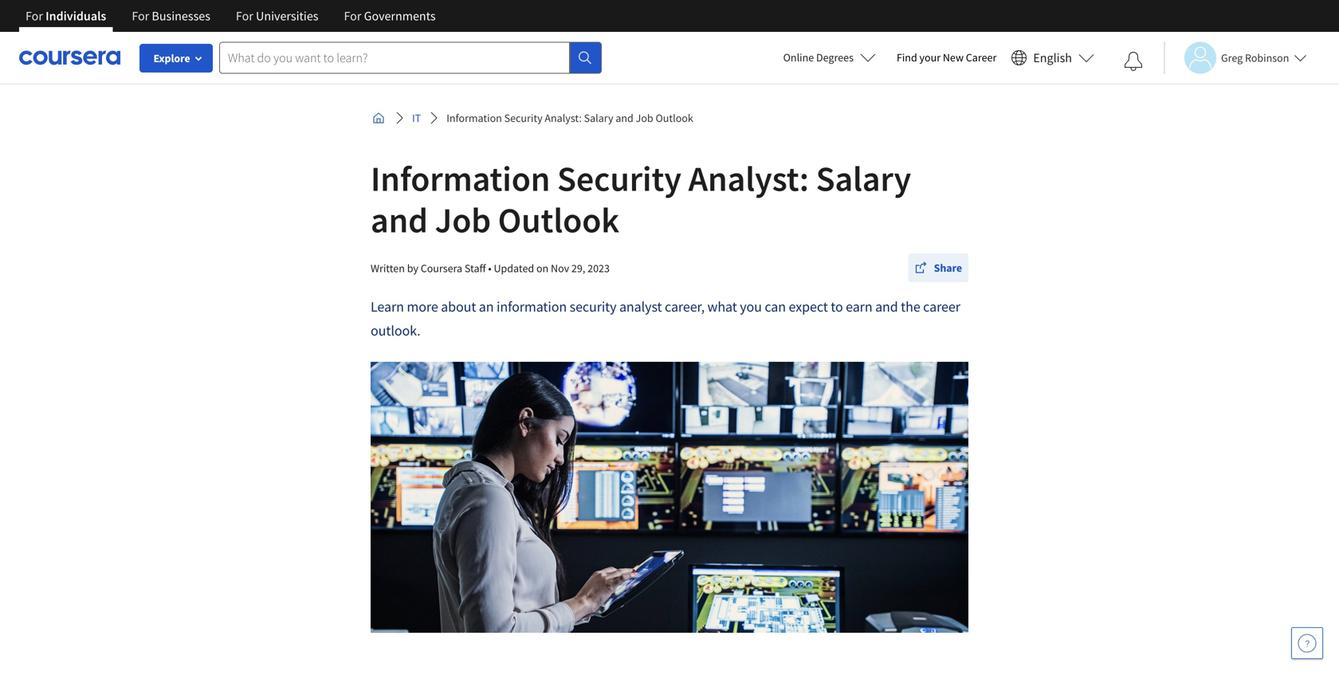 Task type: describe. For each thing, give the bounding box(es) containing it.
written
[[371, 261, 405, 275]]

for individuals
[[26, 8, 106, 24]]

0 horizontal spatial and
[[371, 198, 428, 242]]

can
[[765, 298, 786, 316]]

earn
[[846, 298, 873, 316]]

0 vertical spatial job
[[636, 111, 653, 125]]

explore button
[[140, 44, 213, 73]]

for businesses
[[132, 8, 210, 24]]

nov
[[551, 261, 569, 275]]

english
[[1033, 50, 1072, 66]]

by
[[407, 261, 418, 275]]

online
[[783, 50, 814, 65]]

home image
[[372, 112, 385, 124]]

career,
[[665, 298, 705, 316]]

what
[[708, 298, 737, 316]]

career
[[923, 298, 961, 316]]

for for governments
[[344, 8, 361, 24]]

for governments
[[344, 8, 436, 24]]

1 horizontal spatial outlook
[[656, 111, 693, 125]]

the
[[901, 298, 921, 316]]

security inside information security analyst: salary and job outlook
[[557, 156, 682, 201]]

analyst
[[619, 298, 662, 316]]

individuals
[[46, 8, 106, 24]]

for for businesses
[[132, 8, 149, 24]]

security inside information security analyst: salary and job outlook link
[[504, 111, 543, 125]]

learn
[[371, 298, 404, 316]]

0 horizontal spatial analyst:
[[545, 111, 582, 125]]

to
[[831, 298, 843, 316]]

find your new career link
[[889, 48, 1005, 68]]

banner navigation
[[13, 0, 449, 32]]

degrees
[[816, 50, 854, 65]]

0 vertical spatial information
[[447, 111, 502, 125]]

greg
[[1221, 51, 1243, 65]]

staff
[[465, 261, 486, 275]]

0 vertical spatial information security analyst: salary and job outlook
[[447, 111, 693, 125]]

security
[[570, 298, 617, 316]]

you
[[740, 298, 762, 316]]

find your new career
[[897, 50, 997, 65]]

online degrees
[[783, 50, 854, 65]]

[featured image] a information security expert in a white shirt monitors multiple monitors while checking information on a tablet. image
[[371, 362, 969, 633]]



Task type: locate. For each thing, give the bounding box(es) containing it.
greg robinson button
[[1164, 42, 1307, 74]]

new
[[943, 50, 964, 65]]

information
[[497, 298, 567, 316]]

outlook
[[656, 111, 693, 125], [498, 198, 620, 242]]

None search field
[[219, 42, 602, 74]]

•
[[488, 261, 492, 275]]

robinson
[[1245, 51, 1289, 65]]

for left 'universities'
[[236, 8, 253, 24]]

more
[[407, 298, 438, 316]]

career
[[966, 50, 997, 65]]

share button
[[909, 254, 969, 282], [909, 254, 969, 282]]

learn more about an information security analyst career, what you can expect to earn and the career outlook.
[[371, 298, 961, 340]]

explore
[[153, 51, 190, 65]]

show notifications image
[[1124, 52, 1143, 71]]

29,
[[572, 261, 585, 275]]

0 horizontal spatial salary
[[584, 111, 614, 125]]

1 horizontal spatial security
[[557, 156, 682, 201]]

1 vertical spatial information
[[371, 156, 550, 201]]

2 horizontal spatial and
[[875, 298, 898, 316]]

3 for from the left
[[236, 8, 253, 24]]

0 horizontal spatial outlook
[[498, 198, 620, 242]]

for left "businesses"
[[132, 8, 149, 24]]

0 vertical spatial and
[[616, 111, 634, 125]]

1 for from the left
[[26, 8, 43, 24]]

and inside learn more about an information security analyst career, what you can expect to earn and the career outlook.
[[875, 298, 898, 316]]

expect
[[789, 298, 828, 316]]

information down 'it' 'link'
[[371, 156, 550, 201]]

1 vertical spatial analyst:
[[688, 156, 809, 201]]

0 vertical spatial analyst:
[[545, 111, 582, 125]]

1 vertical spatial outlook
[[498, 198, 620, 242]]

on
[[536, 261, 549, 275]]

written by coursera staff • updated on nov 29, 2023
[[371, 261, 610, 275]]

0 vertical spatial outlook
[[656, 111, 693, 125]]

1 vertical spatial and
[[371, 198, 428, 242]]

information security analyst: salary and job outlook
[[447, 111, 693, 125], [371, 156, 911, 242]]

0 vertical spatial salary
[[584, 111, 614, 125]]

job
[[636, 111, 653, 125], [435, 198, 491, 242]]

1 horizontal spatial job
[[636, 111, 653, 125]]

security
[[504, 111, 543, 125], [557, 156, 682, 201]]

updated
[[494, 261, 534, 275]]

2 vertical spatial and
[[875, 298, 898, 316]]

0 vertical spatial security
[[504, 111, 543, 125]]

information security analyst: salary and job outlook link
[[440, 104, 700, 132]]

2 for from the left
[[132, 8, 149, 24]]

about
[[441, 298, 476, 316]]

universities
[[256, 8, 318, 24]]

salary
[[584, 111, 614, 125], [816, 156, 911, 201]]

4 for from the left
[[344, 8, 361, 24]]

governments
[[364, 8, 436, 24]]

an
[[479, 298, 494, 316]]

help center image
[[1298, 634, 1317, 653]]

for
[[26, 8, 43, 24], [132, 8, 149, 24], [236, 8, 253, 24], [344, 8, 361, 24]]

businesses
[[152, 8, 210, 24]]

your
[[920, 50, 941, 65]]

outlook.
[[371, 322, 421, 340]]

and
[[616, 111, 634, 125], [371, 198, 428, 242], [875, 298, 898, 316]]

1 vertical spatial salary
[[816, 156, 911, 201]]

1 vertical spatial information security analyst: salary and job outlook
[[371, 156, 911, 242]]

analyst:
[[545, 111, 582, 125], [688, 156, 809, 201]]

for universities
[[236, 8, 318, 24]]

share
[[934, 261, 962, 275]]

1 horizontal spatial analyst:
[[688, 156, 809, 201]]

coursera
[[421, 261, 462, 275]]

2023
[[588, 261, 610, 275]]

1 vertical spatial security
[[557, 156, 682, 201]]

for left governments
[[344, 8, 361, 24]]

0 horizontal spatial security
[[504, 111, 543, 125]]

information right 'it' 'link'
[[447, 111, 502, 125]]

for for individuals
[[26, 8, 43, 24]]

0 horizontal spatial job
[[435, 198, 491, 242]]

1 vertical spatial job
[[435, 198, 491, 242]]

1 horizontal spatial and
[[616, 111, 634, 125]]

it link
[[406, 104, 427, 132]]

it
[[412, 111, 421, 125]]

1 horizontal spatial salary
[[816, 156, 911, 201]]

greg robinson
[[1221, 51, 1289, 65]]

What do you want to learn? text field
[[219, 42, 570, 74]]

english button
[[1005, 32, 1101, 84]]

for for universities
[[236, 8, 253, 24]]

find
[[897, 50, 917, 65]]

online degrees button
[[771, 40, 889, 75]]

for left individuals
[[26, 8, 43, 24]]

coursera image
[[19, 45, 120, 70]]

information
[[447, 111, 502, 125], [371, 156, 550, 201]]



Task type: vqa. For each thing, say whether or not it's contained in the screenshot.
Individuals's For
yes



